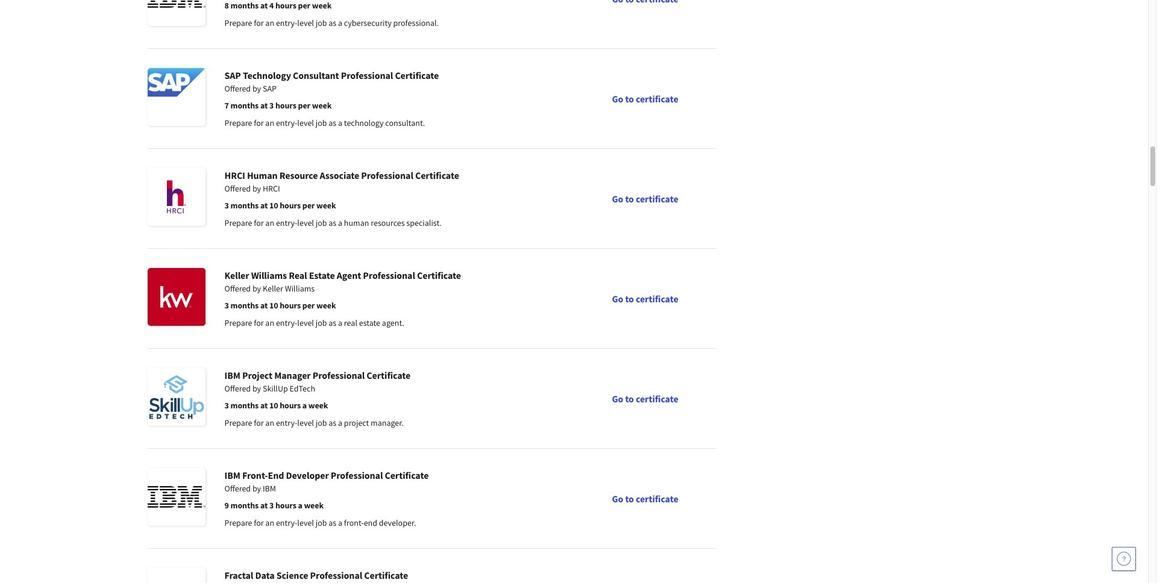 Task type: vqa. For each thing, say whether or not it's contained in the screenshot.


Task type: describe. For each thing, give the bounding box(es) containing it.
job for consultant
[[316, 118, 327, 128]]

level for end
[[297, 518, 314, 529]]

offered inside hrci human resource associate professional certificate offered by hrci 3 months at 10 hours per week
[[225, 183, 251, 194]]

manager.
[[371, 418, 404, 429]]

professional inside hrci human resource associate professional certificate offered by hrci 3 months at 10 hours per week
[[361, 169, 414, 182]]

at inside keller williams real estate agent professional certificate offered by keller williams 3 months at 10 hours per week
[[260, 300, 268, 311]]

7
[[225, 100, 229, 111]]

3 inside sap technology consultant  professional certificate offered by sap 7 months at 3 hours per week
[[270, 100, 274, 111]]

10 for human
[[270, 200, 278, 211]]

skillup
[[263, 384, 288, 394]]

project
[[344, 418, 369, 429]]

level for resource
[[297, 218, 314, 229]]

front-
[[344, 518, 364, 529]]

prepare for project
[[225, 418, 252, 429]]

per inside sap technology consultant  professional certificate offered by sap 7 months at 3 hours per week
[[298, 100, 311, 111]]

to for keller williams real estate agent professional certificate
[[626, 293, 634, 305]]

keller williams image
[[147, 268, 205, 326]]

1 horizontal spatial keller
[[263, 283, 283, 294]]

3 inside hrci human resource associate professional certificate offered by hrci 3 months at 10 hours per week
[[225, 200, 229, 211]]

a for front-
[[338, 518, 343, 529]]

hours inside ibm front-end developer professional certificate offered by ibm 9 months at 3 hours a week
[[276, 501, 297, 511]]

1 level from the top
[[297, 17, 314, 28]]

prepare for an entry-level job as a project manager.
[[225, 418, 404, 429]]

ibm front-end developer professional certificate offered by ibm 9 months at 3 hours a week
[[225, 470, 429, 511]]

project
[[242, 370, 273, 382]]

level for real
[[297, 318, 314, 329]]

months inside ibm front-end developer professional certificate offered by ibm 9 months at 3 hours a week
[[231, 501, 259, 511]]

offered inside ibm front-end developer professional certificate offered by ibm 9 months at 3 hours a week
[[225, 484, 251, 495]]

entry- for end
[[276, 518, 298, 529]]

as for resource
[[329, 218, 337, 229]]

estate
[[309, 270, 335, 282]]

resources
[[371, 218, 405, 229]]

keller williams real estate agent professional certificate offered by keller williams 3 months at 10 hours per week
[[225, 270, 461, 311]]

job for end
[[316, 518, 327, 529]]

skillup edtech image
[[147, 368, 205, 426]]

as for manager
[[329, 418, 337, 429]]

a for real
[[338, 318, 343, 329]]

real
[[289, 270, 307, 282]]

by inside keller williams real estate agent professional certificate offered by keller williams 3 months at 10 hours per week
[[253, 283, 261, 294]]

0 vertical spatial sap
[[225, 69, 241, 81]]

a for technology
[[338, 118, 343, 128]]

job for real
[[316, 318, 327, 329]]

certificate inside sap technology consultant  professional certificate offered by sap 7 months at 3 hours per week
[[395, 69, 439, 81]]

certificate inside ibm project manager  professional certificate offered by skillup edtech 3 months at 10 hours a week
[[367, 370, 411, 382]]

prepare for human
[[225, 218, 252, 229]]

certificate inside hrci human resource associate professional certificate offered by hrci 3 months at 10 hours per week
[[415, 169, 459, 182]]

fractal
[[225, 570, 254, 582]]

prepare for williams
[[225, 318, 252, 329]]

for for front-
[[254, 518, 264, 529]]

professional inside ibm front-end developer professional certificate offered by ibm 9 months at 3 hours a week
[[331, 470, 383, 482]]

at inside ibm front-end developer professional certificate offered by ibm 9 months at 3 hours a week
[[260, 501, 268, 511]]

front-
[[242, 470, 268, 482]]

a for cybersecurity
[[338, 17, 343, 28]]

by inside hrci human resource associate professional certificate offered by hrci 3 months at 10 hours per week
[[253, 183, 261, 194]]

end
[[364, 518, 378, 529]]

help center image
[[1117, 552, 1132, 567]]

for for technology
[[254, 118, 264, 128]]

for for project
[[254, 418, 264, 429]]

as for end
[[329, 518, 337, 529]]

1 vertical spatial sap
[[263, 83, 277, 94]]

to for sap technology consultant  professional certificate
[[626, 93, 634, 105]]

developer
[[286, 470, 329, 482]]

consultant
[[293, 69, 339, 81]]

developer.
[[379, 518, 416, 529]]

hrci image
[[147, 168, 205, 226]]

professional inside sap technology consultant  professional certificate offered by sap 7 months at 3 hours per week
[[341, 69, 393, 81]]

1 prepare from the top
[[225, 17, 252, 28]]

agent
[[337, 270, 361, 282]]

science
[[277, 570, 308, 582]]

prepare for an entry-level job as a front-end developer.
[[225, 518, 416, 529]]

level for consultant
[[297, 118, 314, 128]]

3 inside keller williams real estate agent professional certificate offered by keller williams 3 months at 10 hours per week
[[225, 300, 229, 311]]

go to certificate for keller williams real estate agent professional certificate
[[612, 293, 679, 305]]

data
[[255, 570, 275, 582]]

prepare for an entry-level job as a real estate agent.
[[225, 318, 404, 329]]

1 job from the top
[[316, 17, 327, 28]]

prepare for front-
[[225, 518, 252, 529]]

10 for project
[[270, 400, 278, 411]]

prepare for an entry-level job as a technology consultant.
[[225, 118, 425, 128]]

certificate for ibm front-end developer professional certificate
[[636, 493, 679, 505]]

week inside keller williams real estate agent professional certificate offered by keller williams 3 months at 10 hours per week
[[317, 300, 336, 311]]

months inside ibm project manager  professional certificate offered by skillup edtech 3 months at 10 hours a week
[[231, 400, 259, 411]]

ibm image
[[147, 469, 205, 526]]

agent.
[[382, 318, 404, 329]]

hours right 4
[[276, 0, 297, 11]]

consultant.
[[386, 118, 425, 128]]

go to certificate for ibm project manager  professional certificate
[[612, 393, 679, 405]]

technology
[[344, 118, 384, 128]]

8
[[225, 0, 229, 11]]

1 months from the top
[[231, 0, 259, 11]]

go for ibm front-end developer professional certificate
[[612, 493, 624, 505]]

resource
[[280, 169, 318, 182]]

end
[[268, 470, 284, 482]]

0 vertical spatial hrci
[[225, 169, 245, 182]]

hours inside sap technology consultant  professional certificate offered by sap 7 months at 3 hours per week
[[276, 100, 297, 111]]



Task type: locate. For each thing, give the bounding box(es) containing it.
3 to from the top
[[626, 293, 634, 305]]

6 level from the top
[[297, 518, 314, 529]]

certificate up consultant.
[[395, 69, 439, 81]]

prepare down project
[[225, 418, 252, 429]]

9
[[225, 501, 229, 511]]

fractal data science  professional certificate
[[225, 570, 408, 582]]

prepare up project
[[225, 318, 252, 329]]

to
[[626, 93, 634, 105], [626, 193, 634, 205], [626, 293, 634, 305], [626, 393, 634, 405], [626, 493, 634, 505]]

prepare down human
[[225, 218, 252, 229]]

offered inside keller williams real estate agent professional certificate offered by keller williams 3 months at 10 hours per week
[[225, 283, 251, 294]]

professional up the resources
[[361, 169, 414, 182]]

by inside ibm project manager  professional certificate offered by skillup edtech 3 months at 10 hours a week
[[253, 384, 261, 394]]

at down skillup
[[260, 400, 268, 411]]

prepare for an entry-level job as a cybersecurity professional.
[[225, 17, 439, 28]]

entry- for manager
[[276, 418, 298, 429]]

5 for from the top
[[254, 418, 264, 429]]

job left front-
[[316, 518, 327, 529]]

hours up prepare for an entry-level job as a real estate agent.
[[280, 300, 301, 311]]

4 level from the top
[[297, 318, 314, 329]]

5 to from the top
[[626, 493, 634, 505]]

an down 4
[[266, 17, 274, 28]]

professional inside 'link'
[[310, 570, 363, 582]]

months
[[231, 0, 259, 11], [231, 100, 259, 111], [231, 200, 259, 211], [231, 300, 259, 311], [231, 400, 259, 411], [231, 501, 259, 511]]

an down skillup
[[266, 418, 274, 429]]

prepare for technology
[[225, 118, 252, 128]]

2 prepare from the top
[[225, 118, 252, 128]]

1 at from the top
[[260, 0, 268, 11]]

week up "prepare for an entry-level job as a cybersecurity professional."
[[312, 0, 332, 11]]

4 at from the top
[[260, 300, 268, 311]]

2 vertical spatial 10
[[270, 400, 278, 411]]

hrci
[[225, 169, 245, 182], [263, 183, 280, 194]]

3 go to certificate from the top
[[612, 293, 679, 305]]

6 as from the top
[[329, 518, 337, 529]]

2 vertical spatial ibm
[[263, 484, 276, 495]]

prepare down the '8'
[[225, 17, 252, 28]]

5 offered from the top
[[225, 484, 251, 495]]

2 level from the top
[[297, 118, 314, 128]]

2 months from the top
[[231, 100, 259, 111]]

1 go to certificate from the top
[[612, 93, 679, 105]]

level left real
[[297, 318, 314, 329]]

job left real
[[316, 318, 327, 329]]

ibm for ibm project manager  professional certificate
[[225, 370, 241, 382]]

ibm down end
[[263, 484, 276, 495]]

1 vertical spatial hrci
[[263, 183, 280, 194]]

entry- down skillup
[[276, 418, 298, 429]]

3 certificate from the top
[[636, 293, 679, 305]]

2 by from the top
[[253, 183, 261, 194]]

0 vertical spatial keller
[[225, 270, 249, 282]]

to for ibm project manager  professional certificate
[[626, 393, 634, 405]]

per inside hrci human resource associate professional certificate offered by hrci 3 months at 10 hours per week
[[303, 200, 315, 211]]

by inside ibm front-end developer professional certificate offered by ibm 9 months at 3 hours a week
[[253, 484, 261, 495]]

4 prepare from the top
[[225, 318, 252, 329]]

6 job from the top
[[316, 518, 327, 529]]

2 certificate from the top
[[636, 193, 679, 205]]

professional up technology
[[341, 69, 393, 81]]

3 level from the top
[[297, 218, 314, 229]]

1 certificate from the top
[[636, 93, 679, 105]]

sap
[[225, 69, 241, 81], [263, 83, 277, 94]]

0 vertical spatial ibm
[[225, 370, 241, 382]]

6 an from the top
[[266, 518, 274, 529]]

3 prepare from the top
[[225, 218, 252, 229]]

1 go from the top
[[612, 93, 624, 105]]

2 entry- from the top
[[276, 118, 298, 128]]

certificate down developer.
[[364, 570, 408, 582]]

certificate for hrci human resource associate professional certificate
[[636, 193, 679, 205]]

5 as from the top
[[329, 418, 337, 429]]

at down human
[[260, 200, 268, 211]]

a left real
[[338, 318, 343, 329]]

1 vertical spatial ibm
[[225, 470, 241, 482]]

10
[[270, 200, 278, 211], [270, 300, 278, 311], [270, 400, 278, 411]]

1 entry- from the top
[[276, 17, 298, 28]]

for down front-
[[254, 518, 264, 529]]

3 for from the top
[[254, 218, 264, 229]]

4 go to certificate from the top
[[612, 393, 679, 405]]

4 as from the top
[[329, 318, 337, 329]]

4 job from the top
[[316, 318, 327, 329]]

2 to from the top
[[626, 193, 634, 205]]

1 for from the top
[[254, 17, 264, 28]]

job left cybersecurity
[[316, 17, 327, 28]]

estate
[[359, 318, 381, 329]]

an
[[266, 17, 274, 28], [266, 118, 274, 128], [266, 218, 274, 229], [266, 318, 274, 329], [266, 418, 274, 429], [266, 518, 274, 529]]

a left cybersecurity
[[338, 17, 343, 28]]

3 down "technology" at the left top of the page
[[270, 100, 274, 111]]

3 offered from the top
[[225, 283, 251, 294]]

ibm project manager  professional certificate offered by skillup edtech 3 months at 10 hours a week
[[225, 370, 411, 411]]

to for hrci human resource associate professional certificate
[[626, 193, 634, 205]]

williams left real
[[251, 270, 287, 282]]

as for real
[[329, 318, 337, 329]]

per up the prepare for an entry-level job as a technology consultant.
[[298, 100, 311, 111]]

5 at from the top
[[260, 400, 268, 411]]

week inside ibm front-end developer professional certificate offered by ibm 9 months at 3 hours a week
[[304, 501, 324, 511]]

6 for from the top
[[254, 518, 264, 529]]

a
[[338, 17, 343, 28], [338, 118, 343, 128], [338, 218, 343, 229], [338, 318, 343, 329], [303, 400, 307, 411], [338, 418, 343, 429], [298, 501, 303, 511], [338, 518, 343, 529]]

ibm for ibm front-end developer professional certificate
[[225, 470, 241, 482]]

prepare
[[225, 17, 252, 28], [225, 118, 252, 128], [225, 218, 252, 229], [225, 318, 252, 329], [225, 418, 252, 429], [225, 518, 252, 529]]

an down human
[[266, 218, 274, 229]]

1 horizontal spatial sap
[[263, 83, 277, 94]]

job left human
[[316, 218, 327, 229]]

williams down real
[[285, 283, 315, 294]]

3 right skillup edtech image
[[225, 400, 229, 411]]

a left human
[[338, 218, 343, 229]]

professional right agent
[[363, 270, 415, 282]]

5 by from the top
[[253, 484, 261, 495]]

offered
[[225, 83, 251, 94], [225, 183, 251, 194], [225, 283, 251, 294], [225, 384, 251, 394], [225, 484, 251, 495]]

10 up prepare for an entry-level job as a real estate agent.
[[270, 300, 278, 311]]

10 down human
[[270, 200, 278, 211]]

at
[[260, 0, 268, 11], [260, 100, 268, 111], [260, 200, 268, 211], [260, 300, 268, 311], [260, 400, 268, 411], [260, 501, 268, 511]]

3 job from the top
[[316, 218, 327, 229]]

10 down skillup
[[270, 400, 278, 411]]

level down the 8 months at 4 hours per week
[[297, 17, 314, 28]]

go for sap technology consultant  professional certificate
[[612, 93, 624, 105]]

human
[[344, 218, 369, 229]]

sap down "technology" at the left top of the page
[[263, 83, 277, 94]]

certificate down specialist.
[[417, 270, 461, 282]]

3 by from the top
[[253, 283, 261, 294]]

10 inside keller williams real estate agent professional certificate offered by keller williams 3 months at 10 hours per week
[[270, 300, 278, 311]]

specialist.
[[407, 218, 442, 229]]

by inside sap technology consultant  professional certificate offered by sap 7 months at 3 hours per week
[[253, 83, 261, 94]]

entry- for resource
[[276, 218, 298, 229]]

certificate
[[636, 93, 679, 105], [636, 193, 679, 205], [636, 293, 679, 305], [636, 393, 679, 405], [636, 493, 679, 505]]

3 at from the top
[[260, 200, 268, 211]]

a down edtech
[[303, 400, 307, 411]]

4 an from the top
[[266, 318, 274, 329]]

5 entry- from the top
[[276, 418, 298, 429]]

go to certificate for sap technology consultant  professional certificate
[[612, 93, 679, 105]]

2 job from the top
[[316, 118, 327, 128]]

at up prepare for an entry-level job as a real estate agent.
[[260, 300, 268, 311]]

ibm inside ibm project manager  professional certificate offered by skillup edtech 3 months at 10 hours a week
[[225, 370, 241, 382]]

3 go from the top
[[612, 293, 624, 305]]

2 for from the top
[[254, 118, 264, 128]]

offered inside ibm project manager  professional certificate offered by skillup edtech 3 months at 10 hours a week
[[225, 384, 251, 394]]

per
[[298, 0, 311, 11], [298, 100, 311, 111], [303, 200, 315, 211], [303, 300, 315, 311]]

4 entry- from the top
[[276, 318, 298, 329]]

sap up 7
[[225, 69, 241, 81]]

5 go to certificate from the top
[[612, 493, 679, 505]]

technology
[[243, 69, 291, 81]]

a for human
[[338, 218, 343, 229]]

0 vertical spatial williams
[[251, 270, 287, 282]]

go to certificate
[[612, 93, 679, 105], [612, 193, 679, 205], [612, 293, 679, 305], [612, 393, 679, 405], [612, 493, 679, 505]]

certificate inside 'link'
[[364, 570, 408, 582]]

job for resource
[[316, 218, 327, 229]]

6 entry- from the top
[[276, 518, 298, 529]]

go
[[612, 93, 624, 105], [612, 193, 624, 205], [612, 293, 624, 305], [612, 393, 624, 405], [612, 493, 624, 505]]

5 months from the top
[[231, 400, 259, 411]]

entry- down real
[[276, 318, 298, 329]]

1 offered from the top
[[225, 83, 251, 94]]

keller
[[225, 270, 249, 282], [263, 283, 283, 294]]

at inside hrci human resource associate professional certificate offered by hrci 3 months at 10 hours per week
[[260, 200, 268, 211]]

level down ibm front-end developer professional certificate offered by ibm 9 months at 3 hours a week at the bottom
[[297, 518, 314, 529]]

edtech
[[290, 384, 315, 394]]

6 at from the top
[[260, 501, 268, 511]]

2 offered from the top
[[225, 183, 251, 194]]

level down sap technology consultant  professional certificate offered by sap 7 months at 3 hours per week
[[297, 118, 314, 128]]

job for manager
[[316, 418, 327, 429]]

for down the 8 months at 4 hours per week
[[254, 17, 264, 28]]

a up prepare for an entry-level job as a front-end developer.
[[298, 501, 303, 511]]

ibm left project
[[225, 370, 241, 382]]

as for consultant
[[329, 118, 337, 128]]

as
[[329, 17, 337, 28], [329, 118, 337, 128], [329, 218, 337, 229], [329, 318, 337, 329], [329, 418, 337, 429], [329, 518, 337, 529]]

per up prepare for an entry-level job as a human resources specialist.
[[303, 200, 315, 211]]

as left human
[[329, 218, 337, 229]]

an down end
[[266, 518, 274, 529]]

professional
[[341, 69, 393, 81], [361, 169, 414, 182], [363, 270, 415, 282], [313, 370, 365, 382], [331, 470, 383, 482], [310, 570, 363, 582]]

as left technology
[[329, 118, 337, 128]]

for down human
[[254, 218, 264, 229]]

per up prepare for an entry-level job as a real estate agent.
[[303, 300, 315, 311]]

0 vertical spatial 10
[[270, 200, 278, 211]]

2 at from the top
[[260, 100, 268, 111]]

to for ibm front-end developer professional certificate
[[626, 493, 634, 505]]

as left real
[[329, 318, 337, 329]]

3 right hrci image
[[225, 200, 229, 211]]

4 by from the top
[[253, 384, 261, 394]]

3 an from the top
[[266, 218, 274, 229]]

week up prepare for an entry-level job as a front-end developer.
[[304, 501, 324, 511]]

10 inside ibm project manager  professional certificate offered by skillup edtech 3 months at 10 hours a week
[[270, 400, 278, 411]]

hours down "technology" at the left top of the page
[[276, 100, 297, 111]]

professional up edtech
[[313, 370, 365, 382]]

an for williams
[[266, 318, 274, 329]]

prepare down 7
[[225, 118, 252, 128]]

at left 4
[[260, 0, 268, 11]]

0 horizontal spatial sap
[[225, 69, 241, 81]]

entry- down "technology" at the left top of the page
[[276, 118, 298, 128]]

an for technology
[[266, 118, 274, 128]]

4 to from the top
[[626, 393, 634, 405]]

3 down end
[[270, 501, 274, 511]]

human
[[247, 169, 278, 182]]

entry- for consultant
[[276, 118, 298, 128]]

hours down end
[[276, 501, 297, 511]]

for down "technology" at the left top of the page
[[254, 118, 264, 128]]

week inside sap technology consultant  professional certificate offered by sap 7 months at 3 hours per week
[[312, 100, 332, 111]]

hours down edtech
[[280, 400, 301, 411]]

level for manager
[[297, 418, 314, 429]]

per up "prepare for an entry-level job as a cybersecurity professional."
[[298, 0, 311, 11]]

hrci left human
[[225, 169, 245, 182]]

week up prepare for an entry-level job as a project manager.
[[309, 400, 328, 411]]

for for williams
[[254, 318, 264, 329]]

go for hrci human resource associate professional certificate
[[612, 193, 624, 205]]

at down "technology" at the left top of the page
[[260, 100, 268, 111]]

week inside hrci human resource associate professional certificate offered by hrci 3 months at 10 hours per week
[[317, 200, 336, 211]]

6 prepare from the top
[[225, 518, 252, 529]]

certificate up manager.
[[367, 370, 411, 382]]

hrci down human
[[263, 183, 280, 194]]

hours
[[276, 0, 297, 11], [276, 100, 297, 111], [280, 200, 301, 211], [280, 300, 301, 311], [280, 400, 301, 411], [276, 501, 297, 511]]

3 months from the top
[[231, 200, 259, 211]]

a left front-
[[338, 518, 343, 529]]

1 an from the top
[[266, 17, 274, 28]]

job
[[316, 17, 327, 28], [316, 118, 327, 128], [316, 218, 327, 229], [316, 318, 327, 329], [316, 418, 327, 429], [316, 518, 327, 529]]

certificate for keller williams real estate agent professional certificate
[[636, 293, 679, 305]]

4 offered from the top
[[225, 384, 251, 394]]

a for project
[[338, 418, 343, 429]]

as left cybersecurity
[[329, 17, 337, 28]]

level down the resource in the top left of the page
[[297, 218, 314, 229]]

3 inside ibm project manager  professional certificate offered by skillup edtech 3 months at 10 hours a week
[[225, 400, 229, 411]]

1 by from the top
[[253, 83, 261, 94]]

for up project
[[254, 318, 264, 329]]

3 10 from the top
[[270, 400, 278, 411]]

5 an from the top
[[266, 418, 274, 429]]

1 10 from the top
[[270, 200, 278, 211]]

week up the prepare for an entry-level job as a technology consultant.
[[312, 100, 332, 111]]

prepare for an entry-level job as a human resources specialist.
[[225, 218, 442, 229]]

week up prepare for an entry-level job as a human resources specialist.
[[317, 200, 336, 211]]

prepare down 9
[[225, 518, 252, 529]]

0 horizontal spatial hrci
[[225, 169, 245, 182]]

4 certificate from the top
[[636, 393, 679, 405]]

3 entry- from the top
[[276, 218, 298, 229]]

offered inside sap technology consultant  professional certificate offered by sap 7 months at 3 hours per week
[[225, 83, 251, 94]]

at inside ibm project manager  professional certificate offered by skillup edtech 3 months at 10 hours a week
[[260, 400, 268, 411]]

entry- down the 8 months at 4 hours per week
[[276, 17, 298, 28]]

4 go from the top
[[612, 393, 624, 405]]

week up prepare for an entry-level job as a real estate agent.
[[317, 300, 336, 311]]

1 vertical spatial keller
[[263, 283, 283, 294]]

cybersecurity
[[344, 17, 392, 28]]

5 go from the top
[[612, 493, 624, 505]]

a inside ibm project manager  professional certificate offered by skillup edtech 3 months at 10 hours a week
[[303, 400, 307, 411]]

sap image
[[147, 68, 205, 126]]

a inside ibm front-end developer professional certificate offered by ibm 9 months at 3 hours a week
[[298, 501, 303, 511]]

williams
[[251, 270, 287, 282], [285, 283, 315, 294]]

professional right science
[[310, 570, 363, 582]]

certificate
[[395, 69, 439, 81], [415, 169, 459, 182], [417, 270, 461, 282], [367, 370, 411, 382], [385, 470, 429, 482], [364, 570, 408, 582]]

professional.
[[394, 17, 439, 28]]

certificate up developer.
[[385, 470, 429, 482]]

at down front-
[[260, 501, 268, 511]]

hours inside ibm project manager  professional certificate offered by skillup edtech 3 months at 10 hours a week
[[280, 400, 301, 411]]

4 for from the top
[[254, 318, 264, 329]]

go to certificate for hrci human resource associate professional certificate
[[612, 193, 679, 205]]

months inside sap technology consultant  professional certificate offered by sap 7 months at 3 hours per week
[[231, 100, 259, 111]]

hours inside keller williams real estate agent professional certificate offered by keller williams 3 months at 10 hours per week
[[280, 300, 301, 311]]

by
[[253, 83, 261, 94], [253, 183, 261, 194], [253, 283, 261, 294], [253, 384, 261, 394], [253, 484, 261, 495]]

4
[[270, 0, 274, 11]]

5 prepare from the top
[[225, 418, 252, 429]]

3 as from the top
[[329, 218, 337, 229]]

job down sap technology consultant  professional certificate offered by sap 7 months at 3 hours per week
[[316, 118, 327, 128]]

entry- down the resource in the top left of the page
[[276, 218, 298, 229]]

5 certificate from the top
[[636, 493, 679, 505]]

1 to from the top
[[626, 93, 634, 105]]

as left project
[[329, 418, 337, 429]]

per inside keller williams real estate agent professional certificate offered by keller williams 3 months at 10 hours per week
[[303, 300, 315, 311]]

4 months from the top
[[231, 300, 259, 311]]

5 job from the top
[[316, 418, 327, 429]]

professional inside keller williams real estate agent professional certificate offered by keller williams 3 months at 10 hours per week
[[363, 270, 415, 282]]

ibm left front-
[[225, 470, 241, 482]]

hours down the resource in the top left of the page
[[280, 200, 301, 211]]

5 level from the top
[[297, 418, 314, 429]]

hrci human resource associate professional certificate offered by hrci 3 months at 10 hours per week
[[225, 169, 459, 211]]

ibm
[[225, 370, 241, 382], [225, 470, 241, 482], [263, 484, 276, 495]]

0 horizontal spatial keller
[[225, 270, 249, 282]]

6 months from the top
[[231, 501, 259, 511]]

certificate inside ibm front-end developer professional certificate offered by ibm 9 months at 3 hours a week
[[385, 470, 429, 482]]

an for human
[[266, 218, 274, 229]]

fractal data science  professional certificate link
[[147, 549, 717, 584]]

certificate inside keller williams real estate agent professional certificate offered by keller williams 3 months at 10 hours per week
[[417, 270, 461, 282]]

2 go to certificate from the top
[[612, 193, 679, 205]]

for
[[254, 17, 264, 28], [254, 118, 264, 128], [254, 218, 264, 229], [254, 318, 264, 329], [254, 418, 264, 429], [254, 518, 264, 529]]

months inside keller williams real estate agent professional certificate offered by keller williams 3 months at 10 hours per week
[[231, 300, 259, 311]]

go for keller williams real estate agent professional certificate
[[612, 293, 624, 305]]

sap technology consultant  professional certificate offered by sap 7 months at 3 hours per week
[[225, 69, 439, 111]]

manager
[[275, 370, 311, 382]]

associate
[[320, 169, 360, 182]]

week
[[312, 0, 332, 11], [312, 100, 332, 111], [317, 200, 336, 211], [317, 300, 336, 311], [309, 400, 328, 411], [304, 501, 324, 511]]

an up project
[[266, 318, 274, 329]]

certificate up specialist.
[[415, 169, 459, 182]]

entry- down end
[[276, 518, 298, 529]]

a left project
[[338, 418, 343, 429]]

certificate for sap technology consultant  professional certificate
[[636, 93, 679, 105]]

for down skillup
[[254, 418, 264, 429]]

3 inside ibm front-end developer professional certificate offered by ibm 9 months at 3 hours a week
[[270, 501, 274, 511]]

entry- for real
[[276, 318, 298, 329]]

2 as from the top
[[329, 118, 337, 128]]

professional inside ibm project manager  professional certificate offered by skillup edtech 3 months at 10 hours a week
[[313, 370, 365, 382]]

entry-
[[276, 17, 298, 28], [276, 118, 298, 128], [276, 218, 298, 229], [276, 318, 298, 329], [276, 418, 298, 429], [276, 518, 298, 529]]

1 as from the top
[[329, 17, 337, 28]]

go to certificate for ibm front-end developer professional certificate
[[612, 493, 679, 505]]

1 horizontal spatial hrci
[[263, 183, 280, 194]]

3
[[270, 100, 274, 111], [225, 200, 229, 211], [225, 300, 229, 311], [225, 400, 229, 411], [270, 501, 274, 511]]

10 inside hrci human resource associate professional certificate offered by hrci 3 months at 10 hours per week
[[270, 200, 278, 211]]

week inside ibm project manager  professional certificate offered by skillup edtech 3 months at 10 hours a week
[[309, 400, 328, 411]]

an for project
[[266, 418, 274, 429]]

3 right keller williams image
[[225, 300, 229, 311]]

months inside hrci human resource associate professional certificate offered by hrci 3 months at 10 hours per week
[[231, 200, 259, 211]]

real
[[344, 318, 358, 329]]

level down edtech
[[297, 418, 314, 429]]

2 10 from the top
[[270, 300, 278, 311]]

as left front-
[[329, 518, 337, 529]]

level
[[297, 17, 314, 28], [297, 118, 314, 128], [297, 218, 314, 229], [297, 318, 314, 329], [297, 418, 314, 429], [297, 518, 314, 529]]

a left technology
[[338, 118, 343, 128]]

an for front-
[[266, 518, 274, 529]]

for for human
[[254, 218, 264, 229]]

8 months at 4 hours per week
[[225, 0, 332, 11]]

1 vertical spatial 10
[[270, 300, 278, 311]]

1 vertical spatial williams
[[285, 283, 315, 294]]

professional up front-
[[331, 470, 383, 482]]

2 go from the top
[[612, 193, 624, 205]]

certificate for ibm project manager  professional certificate
[[636, 393, 679, 405]]

go for ibm project manager  professional certificate
[[612, 393, 624, 405]]

hours inside hrci human resource associate professional certificate offered by hrci 3 months at 10 hours per week
[[280, 200, 301, 211]]

2 an from the top
[[266, 118, 274, 128]]

at inside sap technology consultant  professional certificate offered by sap 7 months at 3 hours per week
[[260, 100, 268, 111]]

job down ibm project manager  professional certificate offered by skillup edtech 3 months at 10 hours a week
[[316, 418, 327, 429]]



